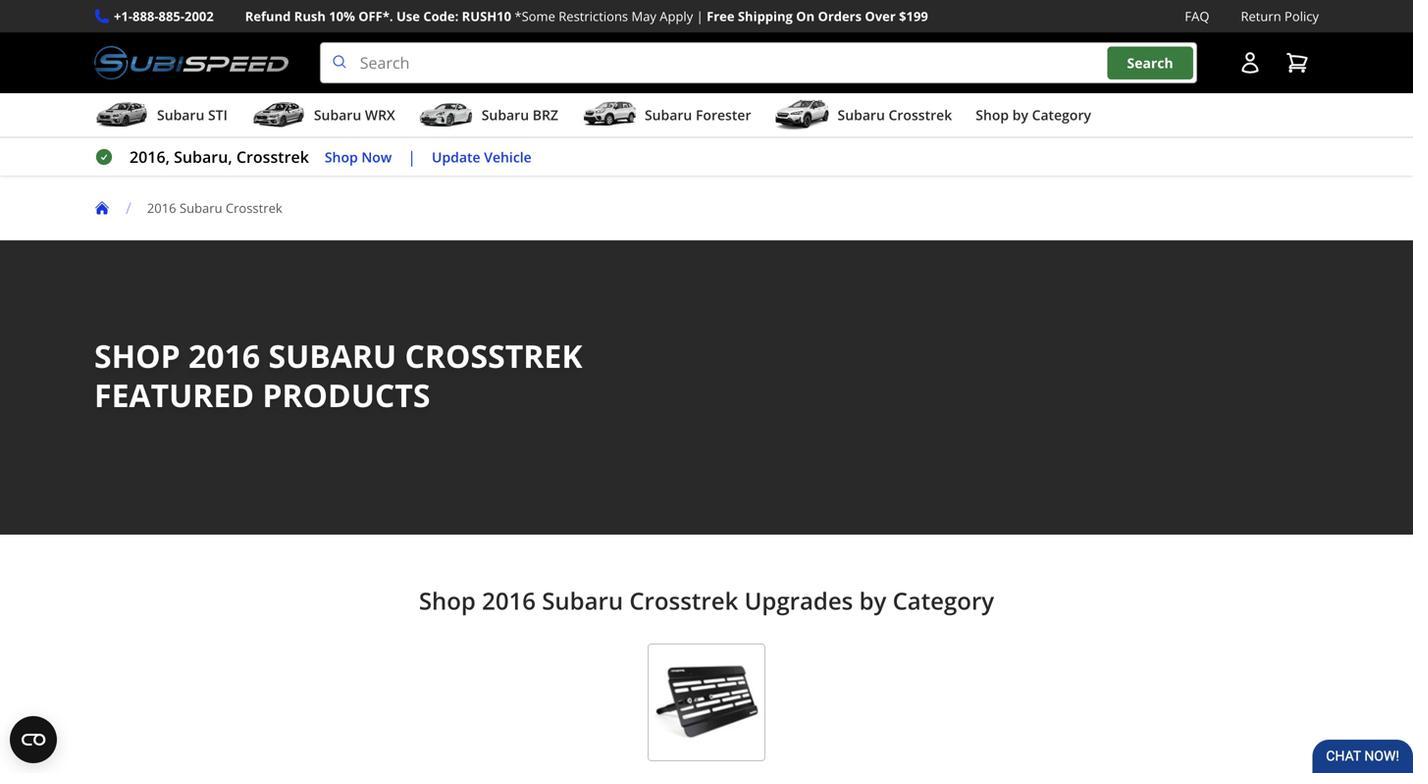 Task type: describe. For each thing, give the bounding box(es) containing it.
a subaru crosstrek thumbnail image image
[[775, 100, 830, 130]]

a subaru forester thumbnail image image
[[582, 100, 637, 130]]

subaru for subaru wrx
[[314, 106, 361, 124]]

shop now link
[[325, 146, 392, 168]]

2016 for shop
[[482, 585, 536, 617]]

+1-888-885-2002
[[114, 7, 214, 25]]

/
[[126, 197, 131, 219]]

0 horizontal spatial 2016
[[147, 199, 176, 217]]

2016, subaru, crosstrek
[[130, 146, 309, 167]]

885-
[[159, 7, 185, 25]]

crosstrek inside subaru crosstrek dropdown button
[[889, 106, 952, 124]]

button image
[[1239, 51, 1262, 75]]

subaru for subaru crosstrek
[[838, 106, 885, 124]]

+1-888-885-2002 link
[[114, 6, 214, 27]]

search input field
[[320, 42, 1198, 84]]

subaru forester button
[[582, 97, 751, 137]]

$199
[[899, 7, 929, 25]]

2016 subaru crosstrek link
[[147, 199, 298, 217]]

rush10
[[462, 7, 511, 25]]

faq
[[1185, 7, 1210, 25]]

apply
[[660, 7, 693, 25]]

subaru wrx
[[314, 106, 395, 124]]

shop for shop 2016 subaru crosstrek upgrades by category
[[419, 585, 476, 617]]

1 vertical spatial |
[[408, 146, 416, 167]]

subaru brz
[[482, 106, 559, 124]]

subaru crosstrek
[[838, 106, 952, 124]]

1 vertical spatial by
[[860, 585, 887, 617]]

orders
[[818, 7, 862, 25]]

rush
[[294, 7, 326, 25]]

2016 for shop
[[188, 335, 260, 378]]

open widget image
[[10, 717, 57, 764]]

over
[[865, 7, 896, 25]]

update
[[432, 147, 481, 166]]

policy
[[1285, 7, 1319, 25]]

subispeed logo image
[[94, 42, 288, 84]]

2002
[[185, 7, 214, 25]]

off*.
[[359, 7, 393, 25]]

shipping
[[738, 7, 793, 25]]

subaru for subaru brz
[[482, 106, 529, 124]]

refund
[[245, 7, 291, 25]]

2016,
[[130, 146, 170, 167]]

*some
[[515, 7, 555, 25]]

featured
[[94, 374, 254, 417]]

subaru for subaru forester
[[645, 106, 692, 124]]

0 vertical spatial |
[[697, 7, 704, 25]]



Task type: vqa. For each thing, say whether or not it's contained in the screenshot.
Welcome Sale 5% OFF*. Use Code: SSSAVE5
no



Task type: locate. For each thing, give the bounding box(es) containing it.
subaru,
[[174, 146, 232, 167]]

0 vertical spatial by
[[1013, 106, 1029, 124]]

subaru brz button
[[419, 97, 559, 137]]

shop
[[94, 335, 180, 378]]

0 horizontal spatial by
[[860, 585, 887, 617]]

2016 subaru crosstrek
[[147, 199, 282, 217]]

0 vertical spatial category
[[1032, 106, 1092, 124]]

10%
[[329, 7, 355, 25]]

a subaru brz thumbnail image image
[[419, 100, 474, 130]]

2 vertical spatial 2016
[[482, 585, 536, 617]]

shop now
[[325, 147, 392, 166]]

on
[[796, 7, 815, 25]]

update vehicle
[[432, 147, 532, 166]]

shop by category
[[976, 106, 1092, 124]]

2 horizontal spatial 2016
[[482, 585, 536, 617]]

888-
[[133, 7, 159, 25]]

subaru crosstrek button
[[775, 97, 952, 137]]

1 horizontal spatial |
[[697, 7, 704, 25]]

| left free
[[697, 7, 704, 25]]

sti
[[208, 106, 228, 124]]

| right now
[[408, 146, 416, 167]]

subaru sti button
[[94, 97, 228, 137]]

|
[[697, 7, 704, 25], [408, 146, 416, 167]]

subaru inside 'dropdown button'
[[157, 106, 205, 124]]

1 vertical spatial shop
[[325, 147, 358, 166]]

0 horizontal spatial category
[[893, 585, 995, 617]]

products
[[262, 374, 430, 417]]

refund rush 10% off*. use code: rush10 *some restrictions may apply | free shipping on orders over $199
[[245, 7, 929, 25]]

shop 2016 subaru crosstrek upgrades by category
[[419, 585, 995, 617]]

2 horizontal spatial shop
[[976, 106, 1009, 124]]

crosstrek
[[405, 335, 583, 378]]

by
[[1013, 106, 1029, 124], [860, 585, 887, 617]]

subaru inside "dropdown button"
[[314, 106, 361, 124]]

may
[[632, 7, 657, 25]]

subaru wrx button
[[251, 97, 395, 137]]

2016
[[147, 199, 176, 217], [188, 335, 260, 378], [482, 585, 536, 617]]

home image
[[94, 200, 110, 216]]

return policy
[[1241, 7, 1319, 25]]

1 horizontal spatial 2016
[[188, 335, 260, 378]]

subaru sti
[[157, 106, 228, 124]]

free
[[707, 7, 735, 25]]

1 vertical spatial 2016
[[188, 335, 260, 378]]

faq link
[[1185, 6, 1210, 27]]

0 horizontal spatial |
[[408, 146, 416, 167]]

subaru
[[268, 335, 397, 378]]

vehicle
[[484, 147, 532, 166]]

subaru for subaru sti
[[157, 106, 205, 124]]

category inside 'shop by category' dropdown button
[[1032, 106, 1092, 124]]

return policy link
[[1241, 6, 1319, 27]]

1 vertical spatial category
[[893, 585, 995, 617]]

shop for shop now
[[325, 147, 358, 166]]

subaru forester
[[645, 106, 751, 124]]

shop by category button
[[976, 97, 1092, 137]]

shop for shop by category
[[976, 106, 1009, 124]]

by inside dropdown button
[[1013, 106, 1029, 124]]

1 horizontal spatial category
[[1032, 106, 1092, 124]]

update vehicle button
[[432, 146, 532, 168]]

2 vertical spatial shop
[[419, 585, 476, 617]]

search
[[1128, 53, 1174, 72]]

category
[[1032, 106, 1092, 124], [893, 585, 995, 617]]

brz
[[533, 106, 559, 124]]

upgrades
[[745, 585, 853, 617]]

crosstrek
[[889, 106, 952, 124], [236, 146, 309, 167], [226, 199, 282, 217], [630, 585, 739, 617]]

code:
[[423, 7, 459, 25]]

shop inside shop now link
[[325, 147, 358, 166]]

shop 2016 subaru crosstrek featured products
[[94, 335, 583, 417]]

1 horizontal spatial shop
[[419, 585, 476, 617]]

a subaru wrx thumbnail image image
[[251, 100, 306, 130]]

2016 inside shop 2016 subaru crosstrek featured products
[[188, 335, 260, 378]]

a subaru sti thumbnail image image
[[94, 100, 149, 130]]

restrictions
[[559, 7, 628, 25]]

search button
[[1108, 47, 1193, 79]]

0 vertical spatial 2016
[[147, 199, 176, 217]]

wrx
[[365, 106, 395, 124]]

+1-
[[114, 7, 133, 25]]

forester
[[696, 106, 751, 124]]

exterior image image
[[648, 644, 766, 762]]

subaru
[[157, 106, 205, 124], [314, 106, 361, 124], [482, 106, 529, 124], [645, 106, 692, 124], [838, 106, 885, 124], [180, 199, 222, 217], [542, 585, 623, 617]]

shop
[[976, 106, 1009, 124], [325, 147, 358, 166], [419, 585, 476, 617]]

1 horizontal spatial by
[[1013, 106, 1029, 124]]

subaru inside dropdown button
[[482, 106, 529, 124]]

0 vertical spatial shop
[[976, 106, 1009, 124]]

0 horizontal spatial shop
[[325, 147, 358, 166]]

use
[[397, 7, 420, 25]]

return
[[1241, 7, 1282, 25]]

shop inside 'shop by category' dropdown button
[[976, 106, 1009, 124]]

now
[[362, 147, 392, 166]]



